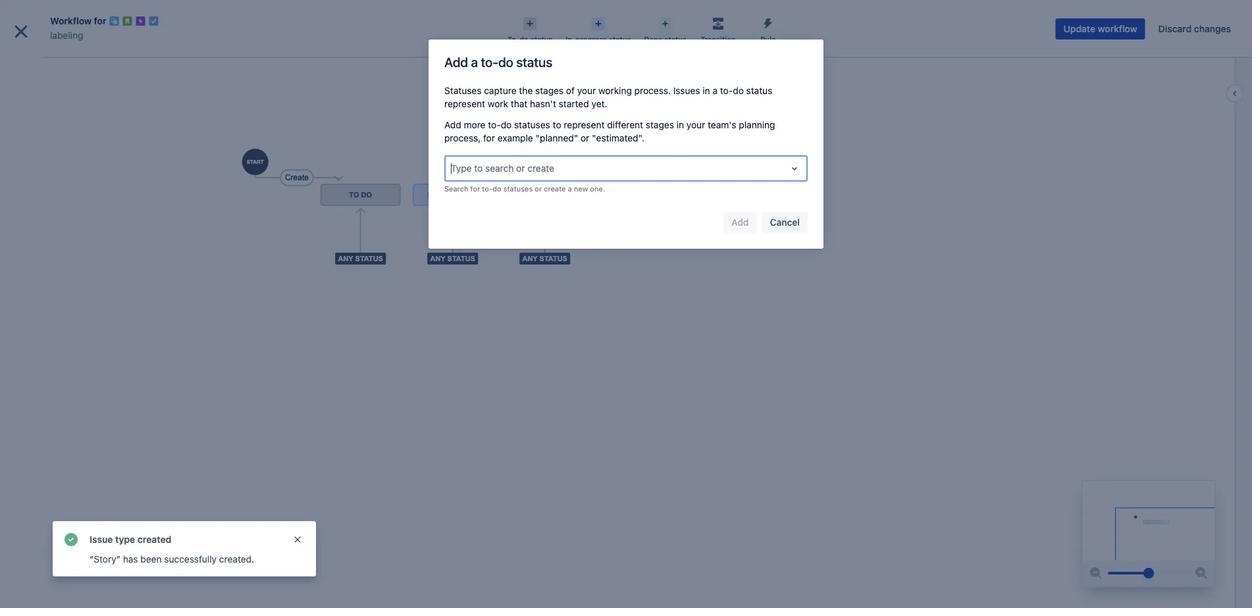 Task type: locate. For each thing, give the bounding box(es) containing it.
do
[[520, 35, 529, 44], [498, 54, 513, 69], [733, 85, 744, 96], [501, 120, 512, 130], [493, 185, 501, 193]]

changes
[[1194, 23, 1231, 34]]

more down managed
[[81, 580, 101, 589]]

1 horizontal spatial or
[[535, 185, 542, 193]]

0 vertical spatial for
[[94, 15, 106, 26]]

add
[[444, 54, 468, 69], [444, 120, 461, 130]]

statuses for to
[[514, 120, 550, 130]]

do down the "to-"
[[498, 54, 513, 69]]

to-do status button
[[501, 13, 559, 45]]

create up search for to-do statuses or create a new one.
[[528, 163, 554, 174]]

or inside add more to-do statuses to represent different stages in your team's planning process, for example "planned" or "estimated".
[[581, 133, 590, 144]]

primary element
[[8, 0, 1002, 37]]

more inside button
[[81, 580, 101, 589]]

for right search
[[471, 185, 480, 193]]

1 vertical spatial to
[[474, 163, 483, 174]]

in
[[703, 85, 710, 96], [677, 120, 684, 130], [42, 562, 48, 572]]

statuses inside add more to-do statuses to represent different stages in your team's planning process, for example "planned" or "estimated".
[[514, 120, 550, 130]]

progress
[[576, 35, 607, 44]]

1 horizontal spatial your
[[687, 120, 705, 130]]

stages
[[535, 85, 564, 96], [646, 120, 674, 130]]

statuses up example
[[514, 120, 550, 130]]

status inside popup button
[[665, 35, 687, 44]]

workflow
[[50, 15, 92, 26]]

to- down work
[[488, 120, 501, 130]]

for right workflow
[[94, 15, 106, 26]]

0 vertical spatial create
[[528, 163, 554, 174]]

0 vertical spatial represent
[[444, 98, 485, 109]]

to- for search for to-do statuses or create a new one.
[[482, 185, 493, 193]]

2 vertical spatial or
[[535, 185, 542, 193]]

team-
[[57, 562, 79, 572]]

0 horizontal spatial more
[[81, 580, 101, 589]]

0 vertical spatial in
[[703, 85, 710, 96]]

0 horizontal spatial stages
[[535, 85, 564, 96]]

"planned"
[[536, 133, 578, 144]]

2 vertical spatial for
[[471, 185, 480, 193]]

more for learn
[[81, 580, 101, 589]]

labeling down workflow
[[50, 30, 83, 41]]

2 horizontal spatial or
[[581, 133, 590, 144]]

create
[[528, 163, 554, 174], [544, 185, 566, 193]]

that
[[511, 98, 528, 109]]

1 vertical spatial more
[[81, 580, 101, 589]]

represent
[[444, 98, 485, 109], [564, 120, 605, 130]]

"estimated".
[[592, 133, 645, 144]]

in inside add more to-do statuses to represent different stages in your team's planning process, for example "planned" or "estimated".
[[677, 120, 684, 130]]

dismiss image
[[292, 535, 303, 545]]

0 horizontal spatial for
[[94, 15, 106, 26]]

jira software image
[[34, 10, 123, 26], [34, 10, 123, 26]]

to
[[553, 120, 561, 130], [474, 163, 483, 174]]

add up "statuses"
[[444, 54, 468, 69]]

add for add a to-do status
[[444, 54, 468, 69]]

1 vertical spatial your
[[687, 120, 705, 130]]

or down type to search or create
[[535, 185, 542, 193]]

dialog
[[0, 0, 1252, 608]]

labeling
[[50, 30, 83, 41], [40, 58, 74, 69]]

to- up capture
[[481, 54, 498, 69]]

1 vertical spatial for
[[483, 133, 495, 144]]

1 horizontal spatial to
[[553, 120, 561, 130]]

more
[[464, 120, 486, 130], [81, 580, 101, 589]]

or right "planned"
[[581, 133, 590, 144]]

group
[[5, 241, 153, 339], [5, 241, 153, 303], [5, 303, 153, 339]]

1 vertical spatial represent
[[564, 120, 605, 130]]

add inside add more to-do statuses to represent different stages in your team's planning process, for example "planned" or "estimated".
[[444, 120, 461, 130]]

2 vertical spatial in
[[42, 562, 48, 572]]

1 horizontal spatial more
[[464, 120, 486, 130]]

status right done
[[665, 35, 687, 44]]

status up planning
[[746, 85, 773, 96]]

labeling down labeling link
[[40, 58, 74, 69]]

labeling link
[[50, 28, 83, 43]]

status
[[531, 35, 553, 44], [609, 35, 631, 44], [665, 35, 687, 44], [516, 54, 552, 69], [746, 85, 773, 96]]

0 horizontal spatial your
[[577, 85, 596, 96]]

0 vertical spatial or
[[581, 133, 590, 144]]

1 vertical spatial create
[[544, 185, 566, 193]]

represent down started
[[564, 120, 605, 130]]

process.
[[635, 85, 671, 96]]

0 vertical spatial your
[[577, 85, 596, 96]]

you're in the workflow viewfinder, use the arrow keys to move it element
[[1083, 481, 1215, 560]]

in right you're
[[42, 562, 48, 572]]

to up "planned"
[[553, 120, 561, 130]]

more up process,
[[464, 120, 486, 130]]

rule
[[761, 35, 776, 44]]

a
[[471, 54, 478, 69], [713, 85, 718, 96], [568, 185, 572, 193], [50, 562, 55, 572]]

transition
[[701, 35, 736, 44]]

in-
[[566, 35, 576, 44]]

1 vertical spatial stages
[[646, 120, 674, 130]]

for left example
[[483, 133, 495, 144]]

done status
[[644, 35, 687, 44]]

1 horizontal spatial represent
[[564, 120, 605, 130]]

work
[[488, 98, 508, 109]]

your
[[577, 85, 596, 96], [687, 120, 705, 130]]

0 vertical spatial more
[[464, 120, 486, 130]]

0 vertical spatial stages
[[535, 85, 564, 96]]

represent down "statuses"
[[444, 98, 485, 109]]

search for to-do statuses or create a new one.
[[444, 185, 605, 193]]

to- up 'team's'
[[720, 85, 733, 96]]

of
[[566, 85, 575, 96]]

in inside statuses capture the stages of your working process. issues in a to-do status represent work that hasn't started yet.
[[703, 85, 710, 96]]

statuses down type to search or create
[[504, 185, 533, 193]]

to- inside add more to-do statuses to represent different stages in your team's planning process, for example "planned" or "estimated".
[[488, 120, 501, 130]]

1 vertical spatial add
[[444, 120, 461, 130]]

do up 'team's'
[[733, 85, 744, 96]]

a right issues
[[713, 85, 718, 96]]

your right of
[[577, 85, 596, 96]]

rule button
[[743, 13, 793, 45]]

do up example
[[501, 120, 512, 130]]

0 vertical spatial add
[[444, 54, 468, 69]]

2 add from the top
[[444, 120, 461, 130]]

0 horizontal spatial represent
[[444, 98, 485, 109]]

more inside add more to-do statuses to represent different stages in your team's planning process, for example "planned" or "estimated".
[[464, 120, 486, 130]]

0 horizontal spatial or
[[516, 163, 525, 174]]

issue type created
[[90, 534, 172, 545]]

add more to-do statuses to represent different stages in your team's planning process, for example "planned" or "estimated".
[[444, 120, 775, 144]]

type
[[451, 163, 472, 174]]

2 horizontal spatial in
[[703, 85, 710, 96]]

1 add from the top
[[444, 54, 468, 69]]

"story" has been successfully created.
[[90, 554, 254, 565]]

been
[[141, 554, 162, 565]]

workflow for
[[50, 15, 106, 26]]

to- down 'search'
[[482, 185, 493, 193]]

in down issues
[[677, 120, 684, 130]]

your left 'team's'
[[687, 120, 705, 130]]

create left new
[[544, 185, 566, 193]]

Search field
[[1002, 8, 1134, 29]]

zoom out image
[[1088, 566, 1104, 581]]

the
[[519, 85, 533, 96]]

1 horizontal spatial stages
[[646, 120, 674, 130]]

0 vertical spatial to
[[553, 120, 561, 130]]

1 horizontal spatial for
[[471, 185, 480, 193]]

2 horizontal spatial for
[[483, 133, 495, 144]]

do down 'search'
[[493, 185, 501, 193]]

status right progress
[[609, 35, 631, 44]]

in right issues
[[703, 85, 710, 96]]

project
[[116, 562, 142, 572]]

or up search for to-do statuses or create a new one.
[[516, 163, 525, 174]]

status inside statuses capture the stages of your working process. issues in a to-do status represent work that hasn't started yet.
[[746, 85, 773, 96]]

1 vertical spatial statuses
[[504, 185, 533, 193]]

or
[[581, 133, 590, 144], [516, 163, 525, 174], [535, 185, 542, 193]]

created.
[[219, 554, 254, 565]]

to-
[[481, 54, 498, 69], [720, 85, 733, 96], [488, 120, 501, 130], [482, 185, 493, 193]]

to right type
[[474, 163, 483, 174]]

0 vertical spatial statuses
[[514, 120, 550, 130]]

1 vertical spatial in
[[677, 120, 684, 130]]

for
[[94, 15, 106, 26], [483, 133, 495, 144], [471, 185, 480, 193]]

1 horizontal spatial in
[[677, 120, 684, 130]]

do up add a to-do status
[[520, 35, 529, 44]]

represent inside statuses capture the stages of your working process. issues in a to-do status represent work that hasn't started yet.
[[444, 98, 485, 109]]

statuses
[[514, 120, 550, 130], [504, 185, 533, 193]]

0 horizontal spatial to
[[474, 163, 483, 174]]

do inside add more to-do statuses to represent different stages in your team's planning process, for example "planned" or "estimated".
[[501, 120, 512, 130]]

status right the "to-"
[[531, 35, 553, 44]]

stages up 'hasn't'
[[535, 85, 564, 96]]

you're
[[16, 562, 39, 572]]

search
[[485, 163, 514, 174]]

zoom in image
[[1194, 566, 1210, 581]]

banner
[[0, 0, 1252, 37]]

stages right different
[[646, 120, 674, 130]]

add up process,
[[444, 120, 461, 130]]

"story"
[[90, 554, 120, 565]]



Task type: vqa. For each thing, say whether or not it's contained in the screenshot.
Giulia Masi
no



Task type: describe. For each thing, give the bounding box(es) containing it.
in-progress status
[[566, 35, 631, 44]]

your inside statuses capture the stages of your working process. issues in a to-do status represent work that hasn't started yet.
[[577, 85, 596, 96]]

new
[[574, 185, 588, 193]]

created
[[138, 534, 172, 545]]

statuses for or
[[504, 185, 533, 193]]

search
[[444, 185, 468, 193]]

cancel
[[770, 217, 800, 228]]

for for workflow
[[94, 15, 106, 26]]

more for add
[[464, 120, 486, 130]]

process,
[[444, 133, 481, 144]]

dialog containing workflow for
[[0, 0, 1252, 608]]

for for search
[[471, 185, 480, 193]]

stages inside add more to-do statuses to represent different stages in your team's planning process, for example "planned" or "estimated".
[[646, 120, 674, 130]]

different
[[607, 120, 643, 130]]

workflow
[[1098, 23, 1138, 34]]

hasn't
[[530, 98, 556, 109]]

in-progress status button
[[559, 13, 638, 45]]

Search or create a status text field
[[451, 162, 454, 175]]

update
[[1064, 23, 1096, 34]]

status down "to-do status"
[[516, 54, 552, 69]]

has
[[123, 554, 138, 565]]

to inside add more to-do statuses to represent different stages in your team's planning process, for example "planned" or "estimated".
[[553, 120, 561, 130]]

example
[[498, 133, 533, 144]]

add a to-do status dialog
[[429, 40, 824, 249]]

update workflow button
[[1056, 18, 1146, 40]]

you're in a team-managed project
[[16, 562, 142, 572]]

statuses capture the stages of your working process. issues in a to-do status represent work that hasn't started yet.
[[444, 85, 773, 109]]

do for add more to-do statuses to represent different stages in your team's planning process, for example "planned" or "estimated".
[[501, 120, 512, 130]]

do for search for to-do statuses or create a new one.
[[493, 185, 501, 193]]

discard changes
[[1159, 23, 1231, 34]]

in for your
[[677, 120, 684, 130]]

started
[[559, 98, 589, 109]]

type
[[115, 534, 135, 545]]

a up "statuses"
[[471, 54, 478, 69]]

yet.
[[592, 98, 607, 109]]

a left team-
[[50, 562, 55, 572]]

capture
[[484, 85, 517, 96]]

open image
[[787, 161, 803, 176]]

to- inside statuses capture the stages of your working process. issues in a to-do status represent work that hasn't started yet.
[[720, 85, 733, 96]]

to- for add a to-do status
[[481, 54, 498, 69]]

cancel button
[[762, 212, 808, 233]]

a left new
[[568, 185, 572, 193]]

type to search or create
[[451, 163, 554, 174]]

do inside statuses capture the stages of your working process. issues in a to-do status represent work that hasn't started yet.
[[733, 85, 744, 96]]

close workflow editor image
[[11, 21, 32, 42]]

successfully
[[164, 554, 217, 565]]

1 vertical spatial labeling
[[40, 58, 74, 69]]

0 vertical spatial labeling
[[50, 30, 83, 41]]

do inside popup button
[[520, 35, 529, 44]]

your inside add more to-do statuses to represent different stages in your team's planning process, for example "planned" or "estimated".
[[687, 120, 705, 130]]

1 vertical spatial or
[[516, 163, 525, 174]]

transition button
[[693, 13, 743, 45]]

issues
[[673, 85, 700, 96]]

represent inside add more to-do statuses to represent different stages in your team's planning process, for example "planned" or "estimated".
[[564, 120, 605, 130]]

0 horizontal spatial in
[[42, 562, 48, 572]]

Zoom level range field
[[1108, 560, 1190, 587]]

for inside add more to-do statuses to represent different stages in your team's planning process, for example "planned" or "estimated".
[[483, 133, 495, 144]]

to- for add more to-do statuses to represent different stages in your team's planning process, for example "planned" or "estimated".
[[488, 120, 501, 130]]

add for add more to-do statuses to represent different stages in your team's planning process, for example "planned" or "estimated".
[[444, 120, 461, 130]]

discard
[[1159, 23, 1192, 34]]

stages inside statuses capture the stages of your working process. issues in a to-do status represent work that hasn't started yet.
[[535, 85, 564, 96]]

learn more
[[57, 580, 101, 589]]

a inside statuses capture the stages of your working process. issues in a to-do status represent work that hasn't started yet.
[[713, 85, 718, 96]]

managed
[[79, 562, 114, 572]]

add a to-do status
[[444, 54, 552, 69]]

update workflow
[[1064, 23, 1138, 34]]

planning
[[739, 120, 775, 130]]

issue
[[90, 534, 113, 545]]

to-do status
[[508, 35, 553, 44]]

one.
[[590, 185, 605, 193]]

success image
[[63, 532, 79, 548]]

learn more button
[[57, 579, 101, 590]]

to-
[[508, 35, 520, 44]]

learn
[[57, 580, 79, 589]]

done status button
[[638, 13, 693, 45]]

statuses
[[444, 85, 482, 96]]

do for add a to-do status
[[498, 54, 513, 69]]

discard changes button
[[1151, 18, 1239, 40]]

in for a
[[703, 85, 710, 96]]

team's
[[708, 120, 737, 130]]

working
[[599, 85, 632, 96]]

done
[[644, 35, 663, 44]]



